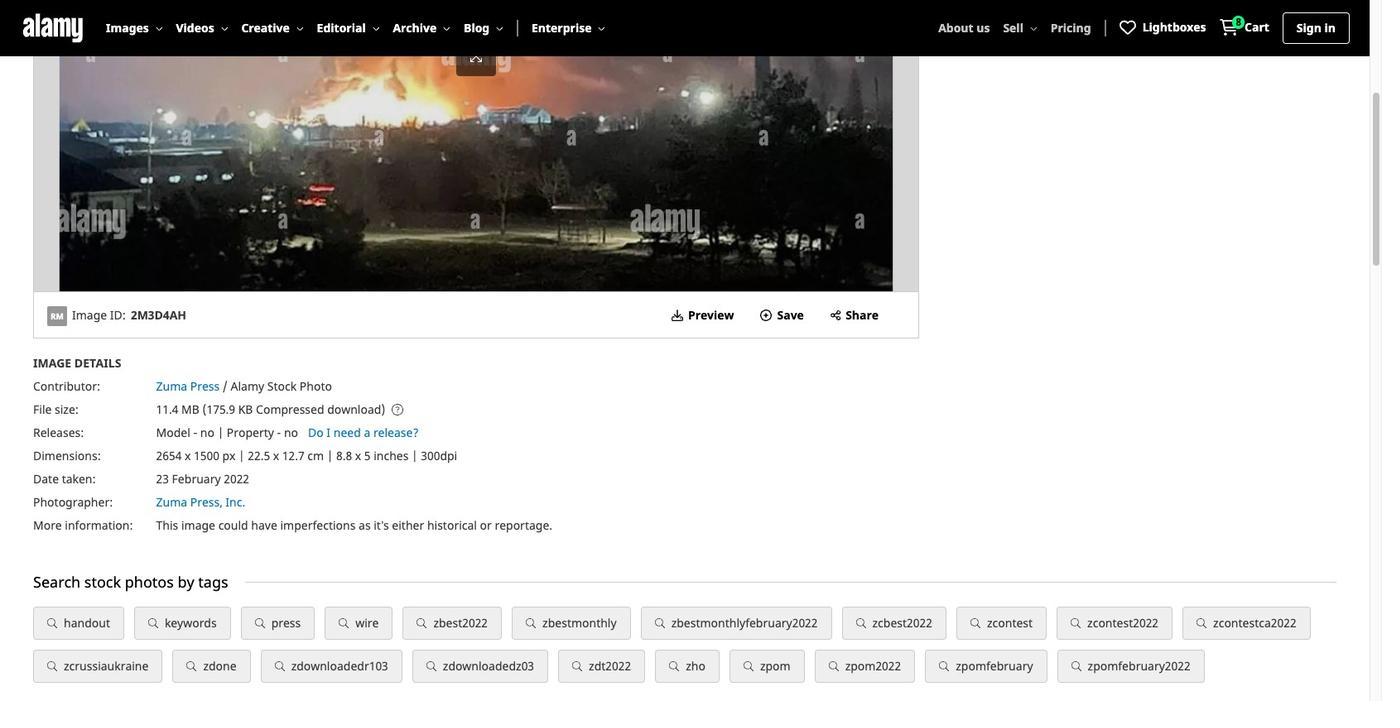 Task type: locate. For each thing, give the bounding box(es) containing it.
keywords link
[[134, 607, 231, 640]]

magnifying glass image inside handout link
[[47, 619, 57, 629]]

magnifying glass image left zcontest2022
[[1071, 619, 1081, 629]]

0 horizontal spatial image
[[33, 356, 71, 371]]

by
[[178, 573, 194, 592]]

1 no from the left
[[200, 425, 215, 441]]

us
[[977, 20, 990, 36]]

magnifying glass image inside zcontest2022 link
[[1071, 619, 1081, 629]]

this
[[156, 518, 178, 534]]

chevron down image for archive
[[443, 25, 451, 32]]

photographer :
[[33, 495, 113, 510]]

1 zuma from the top
[[156, 379, 187, 394]]

details
[[74, 356, 121, 371]]

magnifying glass image inside the zho link
[[669, 662, 679, 672]]

zpom link
[[730, 650, 805, 684]]

zuma for zuma press, inc.
[[156, 495, 187, 510]]

magnifying glass image left zho
[[669, 662, 679, 672]]

magnifying glass image inside wire link
[[339, 619, 349, 629]]

1 x from the left
[[185, 448, 191, 464]]

12.7
[[282, 448, 305, 464]]

chevron down image right images
[[156, 25, 163, 32]]

1 vertical spatial zuma
[[156, 495, 187, 510]]

2 no from the left
[[284, 425, 298, 441]]

magnifying glass image for zpomfebruary2022
[[1072, 662, 1081, 672]]

0 horizontal spatial -
[[193, 425, 197, 441]]

1 chevron down image from the left
[[156, 25, 163, 32]]

search
[[33, 573, 80, 592]]

| right px
[[239, 448, 245, 464]]

cm
[[308, 448, 324, 464]]

zuma for zuma press / alamy stock photo
[[156, 379, 187, 394]]

press
[[271, 616, 301, 631]]

3 chevron down image from the left
[[373, 25, 380, 32]]

magnifying glass image inside zpomfebruary link
[[940, 662, 950, 672]]

magnifying glass image inside zdt2022 link
[[572, 662, 582, 672]]

magnifying glass image down handout link
[[47, 662, 57, 672]]

magnifying glass image left zpom
[[744, 662, 754, 672]]

(175.9
[[203, 402, 235, 418]]

magnifying glass image inside zpom2022 link
[[829, 662, 839, 672]]

magnifying glass image inside the zbest2022 link
[[417, 619, 427, 629]]

0 horizontal spatial no
[[200, 425, 215, 441]]

magnifying glass image inside the zcbest2022 link
[[856, 619, 866, 629]]

videos
[[176, 20, 214, 36]]

x right 2654
[[185, 448, 191, 464]]

zcrussiaukraine link
[[33, 650, 163, 684]]

1 horizontal spatial chevron down image
[[496, 25, 504, 32]]

cart shopping image
[[1220, 19, 1238, 35]]

23
[[156, 472, 169, 487]]

2 x from the left
[[273, 448, 279, 464]]

magnifying glass image for zdownloadedz03
[[426, 662, 436, 672]]

property
[[227, 425, 274, 441]]

magnifying glass image left zbestmonthly
[[526, 619, 536, 629]]

chevron down image left blog
[[443, 25, 451, 32]]

3 x from the left
[[355, 448, 361, 464]]

1 chevron down image from the left
[[221, 25, 228, 32]]

magnifying glass image for zdone
[[187, 662, 197, 672]]

chevron down image right sell
[[1030, 25, 1038, 32]]

chevron down image right enterprise
[[598, 25, 606, 32]]

size
[[55, 402, 75, 418]]

editorial
[[317, 20, 366, 36]]

2 horizontal spatial x
[[355, 448, 361, 464]]

magnifying glass image left 'zcontest'
[[971, 619, 981, 629]]

magnifying glass image for zdt2022
[[572, 662, 582, 672]]

magnifying glass image left wire
[[339, 619, 349, 629]]

magnifying glass image inside zcontestca2022 link
[[1197, 619, 1207, 629]]

x right 22.5
[[273, 448, 279, 464]]

2 chevron down image from the left
[[496, 25, 504, 32]]

magnifying glass image left zcontestca2022
[[1197, 619, 1207, 629]]

x left 5
[[355, 448, 361, 464]]

sign in button
[[1284, 13, 1349, 43]]

handout
[[64, 616, 110, 631]]

enterprise link
[[532, 0, 606, 56]]

2 zuma from the top
[[156, 495, 187, 510]]

alamy
[[231, 379, 264, 394]]

save
[[777, 307, 804, 323]]

0 horizontal spatial chevron down image
[[156, 25, 163, 32]]

chevron down image inside enterprise link
[[598, 25, 606, 32]]

magnifying glass image inside zdownloadedr103 link
[[275, 662, 285, 672]]

chevron down image inside videos link
[[221, 25, 228, 32]]

chevron down image inside archive link
[[443, 25, 451, 32]]

chevron down image inside editorial link
[[373, 25, 380, 32]]

zuma up this in the bottom left of the page
[[156, 495, 187, 510]]

zpom2022 link
[[815, 650, 916, 684]]

magnifying glass image for zcbest2022
[[856, 619, 866, 629]]

chevron down image right creative
[[296, 25, 304, 32]]

magnifying glass image left zbest2022
[[417, 619, 427, 629]]

magnifying glass image
[[47, 619, 57, 629], [148, 619, 158, 629], [417, 619, 427, 629], [655, 619, 665, 629], [971, 619, 981, 629], [1071, 619, 1081, 629], [1197, 619, 1207, 629], [187, 662, 197, 672], [275, 662, 285, 672], [669, 662, 679, 672], [744, 662, 754, 672]]

magnifying glass image for press
[[255, 619, 265, 629]]

magnifying glass image left zdt2022
[[572, 662, 582, 672]]

chevron down image for creative
[[296, 25, 304, 32]]

alamy logo image
[[20, 13, 86, 43]]

1 horizontal spatial no
[[284, 425, 298, 441]]

image
[[72, 307, 107, 323], [33, 356, 71, 371]]

magnifying glass image left handout
[[47, 619, 57, 629]]

magnifying glass image for zcontestca2022
[[1197, 619, 1207, 629]]

tags
[[198, 573, 228, 592]]

| left 8.8 at left
[[327, 448, 333, 464]]

preview
[[688, 307, 734, 323]]

zcbest2022 link
[[842, 607, 947, 640]]

taken
[[62, 472, 92, 487]]

1 horizontal spatial image
[[72, 307, 107, 323]]

1 horizontal spatial x
[[273, 448, 279, 464]]

magnifying glass image left zpom2022
[[829, 662, 839, 672]]

rm
[[51, 310, 64, 322]]

chevron down image inside 'blog' link
[[496, 25, 504, 32]]

magnifying glass image for zcrussiaukraine
[[47, 662, 57, 672]]

4 chevron down image from the left
[[443, 25, 451, 32]]

magnifying glass image down press link in the bottom of the page
[[275, 662, 285, 672]]

image up contributor
[[33, 356, 71, 371]]

3 chevron down image from the left
[[1030, 25, 1038, 32]]

magnifying glass image inside the zdone link
[[187, 662, 197, 672]]

chevron down image
[[221, 25, 228, 32], [296, 25, 304, 32], [373, 25, 380, 32], [443, 25, 451, 32], [598, 25, 606, 32]]

magnifying glass image inside keywords link
[[148, 619, 158, 629]]

magnifying glass image for zpom
[[744, 662, 754, 672]]

magnifying glass image down zcontest2022 link
[[1072, 662, 1081, 672]]

5 chevron down image from the left
[[598, 25, 606, 32]]

creative
[[241, 20, 290, 36]]

model - no | property - no
[[156, 425, 298, 441]]

zbestmonthlyfebruary2022 link
[[641, 607, 832, 640]]

2 horizontal spatial chevron down image
[[1030, 25, 1038, 32]]

zuma up 11.4
[[156, 379, 187, 394]]

2m3d4ah
[[131, 307, 186, 323]]

magnifying glass image inside zbestmonthly link
[[526, 619, 536, 629]]

|
[[218, 425, 224, 441], [239, 448, 245, 464], [327, 448, 333, 464], [412, 448, 418, 464]]

magnifying glass image left zdone
[[187, 662, 197, 672]]

have
[[251, 518, 277, 534]]

contributor :
[[33, 379, 100, 394]]

magnifying glass image left zpomfebruary
[[940, 662, 950, 672]]

1 horizontal spatial -
[[277, 425, 281, 441]]

wire link
[[325, 607, 393, 640]]

chevron down image inside creative link
[[296, 25, 304, 32]]

zcontest2022 link
[[1057, 607, 1173, 640]]

either
[[392, 518, 424, 534]]

magnifying glass image inside "zdownloadedz03" link
[[426, 662, 436, 672]]

2654 x 1500 px | 22.5 x 12.7 cm | 8.8 x 5 inches | 300dpi
[[156, 448, 457, 464]]

chevron down image right blog
[[496, 25, 504, 32]]

zuma
[[156, 379, 187, 394], [156, 495, 187, 510]]

magnifying glass image left press at the bottom left of the page
[[255, 619, 265, 629]]

download image
[[672, 310, 683, 321]]

zho
[[686, 659, 706, 674]]

chevron down image inside sell link
[[1030, 25, 1038, 32]]

zuma press link
[[156, 379, 220, 394]]

- down '11.4 mb (175.9 kb compressed download)'
[[277, 425, 281, 441]]

no up 1500
[[200, 425, 215, 441]]

chevron down image for editorial
[[373, 25, 380, 32]]

image left id
[[72, 307, 107, 323]]

file
[[33, 402, 52, 418]]

no down 'compressed'
[[284, 425, 298, 441]]

chevron down image
[[156, 25, 163, 32], [496, 25, 504, 32], [1030, 25, 1038, 32]]

about
[[939, 20, 974, 36]]

photographer
[[33, 495, 110, 510]]

magnifying glass image for zcontest
[[971, 619, 981, 629]]

magnifying glass image inside zpomfebruary2022 link
[[1072, 662, 1081, 672]]

magnifying glass image down the zbest2022 link
[[426, 662, 436, 672]]

photos
[[125, 573, 174, 592]]

sell
[[1003, 20, 1024, 36]]

- right 'model' on the bottom of the page
[[193, 425, 197, 441]]

zcontest link
[[957, 607, 1047, 640]]

magnifying glass image inside zpom link
[[744, 662, 754, 672]]

chevron down image inside images 'link'
[[156, 25, 163, 32]]

1 vertical spatial image
[[33, 356, 71, 371]]

magnifying glass image inside zcontest link
[[971, 619, 981, 629]]

0 vertical spatial zuma
[[156, 379, 187, 394]]

blog link
[[464, 0, 504, 56]]

magnifying glass image inside zbestmonthlyfebruary2022 link
[[655, 619, 665, 629]]

magnifying glass image left zcbest2022
[[856, 619, 866, 629]]

chevron down image right 'videos'
[[221, 25, 228, 32]]

magnifying glass image inside press link
[[255, 619, 265, 629]]

lightboxes button
[[1120, 19, 1207, 38]]

magnifying glass image for zbest2022
[[417, 619, 427, 629]]

magnifying glass image up the zho link
[[655, 619, 665, 629]]

chevron down image right editorial
[[373, 25, 380, 32]]

0 horizontal spatial x
[[185, 448, 191, 464]]

press link
[[241, 607, 315, 640]]

magnifying glass image
[[255, 619, 265, 629], [339, 619, 349, 629], [526, 619, 536, 629], [856, 619, 866, 629], [47, 662, 57, 672], [426, 662, 436, 672], [572, 662, 582, 672], [829, 662, 839, 672], [940, 662, 950, 672], [1072, 662, 1081, 672]]

videos link
[[176, 0, 228, 56]]

magnifying glass image inside zcrussiaukraine link
[[47, 662, 57, 672]]

imperfections
[[280, 518, 356, 534]]

archive
[[393, 20, 437, 36]]

zdownloadedr103
[[291, 659, 388, 674]]

could
[[218, 518, 248, 534]]

magnifying glass image left keywords on the left of page
[[148, 619, 158, 629]]

2 chevron down image from the left
[[296, 25, 304, 32]]

chevron down image for videos
[[221, 25, 228, 32]]

zcontestca2022 link
[[1183, 607, 1311, 640]]

zcontestca2022
[[1214, 616, 1297, 631]]

pricing link
[[1051, 0, 1091, 56]]

0 vertical spatial image
[[72, 307, 107, 323]]

zdone
[[203, 659, 237, 674]]

heart image
[[1120, 19, 1136, 35]]

wire
[[356, 616, 379, 631]]



Task type: vqa. For each thing, say whether or not it's contained in the screenshot.
magnifying glass image in Zbest2022 LINK
yes



Task type: describe. For each thing, give the bounding box(es) containing it.
300dpi
[[421, 448, 457, 464]]

zho link
[[655, 650, 720, 684]]

magnifying glass image for wire
[[339, 619, 349, 629]]

it's
[[374, 518, 389, 534]]

11.4 mb (175.9 kb compressed download)
[[156, 402, 385, 418]]

zpom
[[760, 659, 791, 674]]

press,
[[190, 495, 223, 510]]

5
[[364, 448, 371, 464]]

download)
[[327, 402, 385, 418]]

zdone link
[[173, 650, 251, 684]]

search stock photos by tags
[[33, 573, 228, 592]]

images link
[[106, 0, 163, 56]]

1 - from the left
[[193, 425, 197, 441]]

reportage.
[[495, 518, 553, 534]]

chevron down image for sell
[[1030, 25, 1038, 32]]

february
[[172, 472, 221, 487]]

image
[[181, 518, 215, 534]]

magnifying glass image for zbestmonthlyfebruary2022
[[655, 619, 665, 629]]

zbestmonthlyfebruary2022
[[672, 616, 818, 631]]

/
[[223, 379, 228, 394]]

zcrussiaukraine
[[64, 659, 149, 674]]

about us link
[[939, 0, 990, 56]]

contributor
[[33, 379, 97, 394]]

share nodes image
[[831, 310, 841, 321]]

lightboxes
[[1143, 19, 1207, 34]]

releases :
[[33, 425, 84, 441]]

zuma press / alamy stock photo
[[156, 379, 332, 394]]

chevron down image for enterprise
[[598, 25, 606, 32]]

information
[[65, 518, 130, 534]]

this image could have imperfections as it's either historical or reportage.
[[156, 518, 553, 534]]

zpomfebruary2022
[[1088, 659, 1191, 674]]

23 february 2022
[[156, 472, 249, 487]]

circle question image
[[392, 404, 404, 416]]

do i need a release?
[[308, 425, 419, 441]]

editorial link
[[317, 0, 380, 56]]

enterprise
[[532, 20, 592, 36]]

photo
[[300, 379, 332, 394]]

as
[[359, 518, 371, 534]]

sign in
[[1297, 20, 1336, 36]]

zcontest2022
[[1088, 616, 1159, 631]]

arrows maximize image
[[470, 50, 483, 63]]

compressed
[[256, 402, 324, 418]]

inches
[[374, 448, 409, 464]]

zdt2022 link
[[558, 650, 645, 684]]

historical
[[427, 518, 477, 534]]

magnifying glass image for zpom2022
[[829, 662, 839, 672]]

stock
[[267, 379, 297, 394]]

magnifying glass image for zho
[[669, 662, 679, 672]]

file size :
[[33, 402, 79, 418]]

cart
[[1245, 19, 1270, 34]]

2654
[[156, 448, 182, 464]]

do i need a release? link
[[308, 425, 419, 441]]

inc.
[[226, 495, 245, 510]]

zpomfebruary link
[[926, 650, 1048, 684]]

zbest2022 link
[[403, 607, 502, 640]]

keywords
[[165, 616, 217, 631]]

image details
[[33, 356, 121, 371]]

more
[[33, 518, 62, 534]]

do
[[308, 425, 324, 441]]

magnifying glass image for zpomfebruary
[[940, 662, 950, 672]]

magnifying glass image for keywords
[[148, 619, 158, 629]]

release?
[[374, 425, 419, 441]]

zpomfebruary2022 link
[[1057, 650, 1205, 684]]

zcontest
[[987, 616, 1033, 631]]

sign
[[1297, 20, 1322, 36]]

magnifying glass image for zcontest2022
[[1071, 619, 1081, 629]]

| right inches
[[412, 448, 418, 464]]

share button
[[831, 302, 879, 329]]

zpom2022
[[845, 659, 901, 674]]

circle plus image
[[761, 310, 772, 321]]

zdownloadedr103 link
[[261, 650, 402, 684]]

chevron down image for blog
[[496, 25, 504, 32]]

zbestmonthly
[[543, 616, 617, 631]]

8.8
[[336, 448, 352, 464]]

date
[[33, 472, 59, 487]]

handout link
[[33, 607, 124, 640]]

model
[[156, 425, 190, 441]]

a
[[364, 425, 371, 441]]

date taken :
[[33, 472, 96, 487]]

zdownloadedz03 link
[[412, 650, 548, 684]]

magnifying glass image for handout
[[47, 619, 57, 629]]

zdt2022
[[589, 659, 631, 674]]

kb
[[238, 402, 253, 418]]

creative link
[[241, 0, 304, 56]]

zdownloadedz03
[[443, 659, 534, 674]]

magnifying glass image for zdownloadedr103
[[275, 662, 285, 672]]

february 24, 2022, kyiv, ukraine: explosion in the capital city of kyiv early thursday. russia is bombing the borders of ukraine with poland act same time. (credit image: © ukrainian president's office via zuma press) stock photo image
[[34, 0, 919, 292]]

zbest2022
[[434, 616, 488, 631]]

| down (175.9 on the bottom
[[218, 425, 224, 441]]

2 - from the left
[[277, 425, 281, 441]]

save button
[[761, 293, 804, 338]]

dimensions :
[[33, 448, 101, 464]]

chevron down image for images
[[156, 25, 163, 32]]

or
[[480, 518, 492, 534]]

magnifying glass image for zbestmonthly
[[526, 619, 536, 629]]

archive link
[[393, 0, 451, 56]]

1500
[[194, 448, 219, 464]]

images
[[106, 20, 149, 36]]



